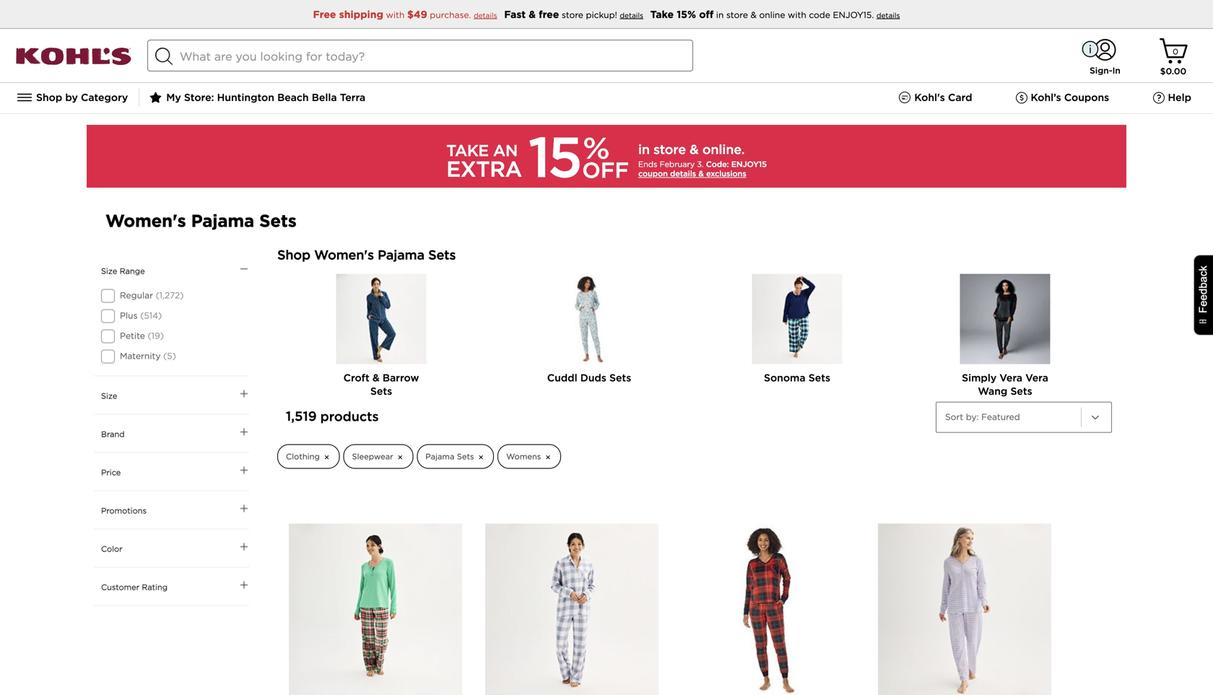 Task type: vqa. For each thing, say whether or not it's contained in the screenshot.
the right Vera
yes



Task type: describe. For each thing, give the bounding box(es) containing it.
enjoy15
[[731, 159, 767, 169]]

extra
[[446, 156, 522, 182]]

code
[[809, 10, 831, 20]]

price
[[101, 468, 121, 478]]

shop by category
[[36, 91, 128, 104]]

maternity
[[120, 351, 161, 362]]

petite (19)
[[120, 331, 164, 341]]

2 vertical spatial pajama
[[426, 452, 455, 462]]

sets inside croft & barrow sets
[[370, 385, 392, 397]]

maternity (5)
[[120, 351, 176, 362]]

brand
[[101, 430, 125, 439]]

(1,272)
[[156, 290, 184, 301]]

& down "3."
[[699, 169, 704, 178]]

in store & online. ends february 3. code: enjoy15 coupon details & exclusions
[[638, 142, 767, 178]]

my
[[166, 91, 181, 104]]

(514)
[[140, 311, 162, 321]]

details inside in store & online. ends february 3. code: enjoy15 coupon details & exclusions
[[670, 169, 696, 178]]

card
[[948, 91, 973, 104]]

in inside the free shipping with $49 purchase. details fast & free store pickup! details take 15% off in store & online with code enjoy15. details
[[716, 10, 724, 20]]

kohl's logo image
[[14, 48, 133, 65]]

exclusions
[[706, 169, 747, 178]]

shop by category link
[[17, 82, 128, 113]]

featured link
[[936, 402, 1112, 433]]

category
[[81, 91, 128, 104]]

store:
[[184, 91, 214, 104]]

details right pickup!
[[620, 11, 644, 20]]

croft & barrow sets image
[[336, 274, 427, 364]]

beach
[[277, 91, 309, 104]]

regular (1,272)
[[120, 290, 184, 301]]

regular
[[120, 290, 153, 301]]

by
[[65, 91, 78, 104]]

& inside the free shipping with $49 purchase. details fast & free store pickup! details take 15% off in store & online with code enjoy15. details
[[751, 10, 757, 20]]

2 vera from the left
[[1026, 372, 1049, 384]]

code:
[[706, 159, 729, 169]]

account image
[[1094, 38, 1117, 61]]

clothing
[[286, 452, 320, 462]]

1 with from the left
[[386, 10, 405, 20]]

sonoma sets link
[[693, 274, 901, 389]]

1 vertical spatial women's
[[314, 247, 374, 263]]

croft & barrow sets link
[[277, 274, 485, 402]]

terra
[[340, 91, 366, 104]]

percent image
[[584, 138, 609, 159]]

off
[[699, 8, 714, 21]]

take inside take an extra
[[446, 141, 489, 160]]

1 vera from the left
[[1000, 372, 1023, 384]]

my store: huntington beach bella terra link
[[166, 91, 366, 104]]

february
[[660, 159, 695, 169]]

details right enjoy15.
[[877, 11, 900, 20]]

cuddl duds sets image
[[544, 274, 635, 364]]

simply vera vera wang sets image
[[960, 274, 1051, 364]]

sonoma
[[764, 372, 806, 384]]

store inside in store & online. ends february 3. code: enjoy15 coupon details & exclusions
[[654, 142, 686, 158]]

kohl's
[[915, 91, 945, 104]]

customer rating
[[101, 583, 168, 592]]

2 horizontal spatial in
[[1113, 65, 1121, 76]]

15
[[528, 123, 580, 191]]

pajama sets
[[426, 452, 474, 462]]

2 horizontal spatial store
[[727, 10, 748, 20]]

1,519 products
[[286, 408, 379, 425]]

my store: huntington beach bella terra
[[166, 91, 366, 104]]

sign-
[[1090, 65, 1113, 76]]

plus (514)
[[120, 311, 162, 321]]

shop for shop women's pajama sets
[[277, 247, 311, 263]]

cuddl duds sets
[[547, 372, 631, 384]]

off
[[582, 157, 629, 183]]

cuddl
[[547, 372, 578, 384]]

free
[[313, 8, 336, 21]]

0 horizontal spatial pajama
[[191, 210, 254, 231]]

3.
[[697, 159, 704, 169]]



Task type: locate. For each thing, give the bounding box(es) containing it.
$49
[[407, 8, 427, 21]]

size for size
[[101, 392, 117, 401]]

sets inside cuddl duds sets 'link'
[[610, 372, 631, 384]]

1 horizontal spatial take
[[651, 8, 674, 21]]

& right 'croft'
[[373, 372, 380, 384]]

2 vertical spatial in
[[638, 142, 650, 158]]

in right off
[[716, 10, 724, 20]]

huntington
[[217, 91, 274, 104]]

sets
[[259, 210, 297, 231], [428, 247, 456, 263], [610, 372, 631, 384], [809, 372, 831, 384], [370, 385, 392, 397], [1011, 385, 1033, 397], [457, 452, 474, 462]]

range
[[120, 267, 145, 276]]

sonoma sets image
[[752, 274, 843, 364]]

1 horizontal spatial store
[[654, 142, 686, 158]]

shop for shop by category
[[36, 91, 62, 104]]

store right off
[[727, 10, 748, 20]]

0 horizontal spatial store
[[562, 10, 584, 20]]

kohl's coupons
[[1031, 91, 1110, 104]]

details left fast
[[474, 11, 497, 20]]

0 horizontal spatial women's
[[105, 210, 186, 231]]

free shipping with $49 purchase. details fast & free store pickup! details take 15% off in store & online with code enjoy15. details
[[313, 8, 900, 21]]

customer
[[101, 583, 139, 592]]

sets inside sonoma sets link
[[809, 372, 831, 384]]

size left range
[[101, 267, 117, 276]]

pajama
[[191, 210, 254, 231], [378, 247, 425, 263], [426, 452, 455, 462]]

with left $49
[[386, 10, 405, 20]]

in
[[716, 10, 724, 20], [1113, 65, 1121, 76], [638, 142, 650, 158]]

products
[[320, 409, 379, 425]]

0 vertical spatial in
[[716, 10, 724, 20]]

feedback image
[[1200, 318, 1207, 325]]

fast
[[504, 8, 526, 21]]

None submit
[[155, 48, 173, 65]]

1 horizontal spatial shop
[[277, 247, 311, 263]]

free
[[539, 8, 559, 21]]

&
[[529, 8, 536, 21], [751, 10, 757, 20], [690, 142, 699, 158], [699, 169, 704, 178], [373, 372, 380, 384]]

1 vertical spatial shop
[[277, 247, 311, 263]]

0
[[1173, 47, 1179, 56]]

sonoma sets
[[764, 372, 831, 384]]

women's croft & barrow® long sleeve henley & pajama pants sleep set image
[[878, 524, 1052, 696]]

croft
[[344, 372, 370, 384]]

0 horizontal spatial take
[[446, 141, 489, 160]]

1 horizontal spatial women's
[[314, 247, 374, 263]]

0 horizontal spatial vera
[[1000, 372, 1023, 384]]

0 vertical spatial women's
[[105, 210, 186, 231]]

1,519
[[286, 408, 317, 424]]

feedback
[[1198, 266, 1209, 313]]

take
[[651, 8, 674, 21], [446, 141, 489, 160]]

coupon
[[638, 169, 668, 178]]

color
[[101, 545, 122, 554]]

1 vertical spatial pajama
[[378, 247, 425, 263]]

women's cuddl duds® velour fleece v-neck pajama top & banded bottom pajama sleep set image
[[682, 524, 855, 696]]

sign-in link
[[1070, 62, 1141, 84]]

1 vertical spatial take
[[446, 141, 489, 160]]

feedback link
[[1194, 255, 1213, 336]]

details
[[474, 11, 497, 20], [620, 11, 644, 20], [877, 11, 900, 20], [670, 169, 696, 178]]

size range
[[101, 267, 145, 276]]

sets inside simply vera vera wang sets
[[1011, 385, 1033, 397]]

1 vertical spatial in
[[1113, 65, 1121, 76]]

1 horizontal spatial vera
[[1026, 372, 1049, 384]]

in inside in store & online. ends february 3. code: enjoy15 coupon details & exclusions
[[638, 142, 650, 158]]

ends
[[638, 159, 658, 169]]

pickup!
[[586, 10, 617, 20]]

2 with from the left
[[788, 10, 807, 20]]

duds
[[581, 372, 607, 384]]

online
[[759, 10, 785, 20]]

kohl's
[[1031, 91, 1062, 104]]

coupons
[[1065, 91, 1110, 104]]

women's
[[105, 210, 186, 231], [314, 247, 374, 263]]

women's pajama sets
[[105, 210, 297, 231]]

vera up featured link
[[1026, 372, 1049, 384]]

womens
[[506, 452, 541, 462]]

promotions
[[101, 506, 147, 516]]

petite
[[120, 331, 145, 341]]

take left 15% at the top right
[[651, 8, 674, 21]]

plus
[[120, 311, 138, 321]]

0 horizontal spatial shop
[[36, 91, 62, 104]]

help
[[1168, 91, 1192, 104]]

& inside croft & barrow sets
[[373, 372, 380, 384]]

1 horizontal spatial pajama
[[378, 247, 425, 263]]

size for size range
[[101, 267, 117, 276]]

with
[[386, 10, 405, 20], [788, 10, 807, 20]]

& up "3."
[[690, 142, 699, 158]]

shop women's pajama sets
[[277, 247, 456, 263]]

shipping
[[339, 8, 384, 21]]

kohl's card link
[[899, 82, 973, 113]]

women's sonoma goods for life® flannel pajama shirt & pajama pants sleep set image
[[485, 524, 659, 696]]

shop
[[36, 91, 62, 104], [277, 247, 311, 263]]

simply
[[962, 372, 997, 384]]

$0.00
[[1161, 66, 1187, 77]]

& left the 'free'
[[529, 8, 536, 21]]

0 horizontal spatial in
[[638, 142, 650, 158]]

bella
[[312, 91, 337, 104]]

simply vera vera wang sets link
[[901, 274, 1109, 402]]

size
[[101, 267, 117, 276], [101, 392, 117, 401]]

take left 'an' on the left of the page
[[446, 141, 489, 160]]

simply vera vera wang sets
[[962, 372, 1049, 397]]

& left online
[[751, 10, 757, 20]]

1 vertical spatial size
[[101, 392, 117, 401]]

kohl's coupons link
[[1016, 82, 1110, 113]]

in up ends
[[638, 142, 650, 158]]

coupon details & exclusions link
[[638, 169, 747, 178]]

1 horizontal spatial with
[[788, 10, 807, 20]]

help link
[[1153, 82, 1192, 113]]

size up brand
[[101, 392, 117, 401]]

purchase.
[[430, 10, 471, 20]]

store up february
[[654, 142, 686, 158]]

croft & barrow sets
[[344, 372, 419, 397]]

featured
[[982, 412, 1020, 423]]

What are you looking for today? text field
[[180, 40, 688, 72]]

details down february
[[670, 169, 696, 178]]

0 vertical spatial shop
[[36, 91, 62, 104]]

barrow
[[383, 372, 419, 384]]

(5)
[[163, 351, 176, 362]]

sleepwear
[[352, 452, 393, 462]]

vera
[[1000, 372, 1023, 384], [1026, 372, 1049, 384]]

1 horizontal spatial in
[[716, 10, 724, 20]]

wang
[[978, 385, 1008, 397]]

0 vertical spatial pajama
[[191, 210, 254, 231]]

0 horizontal spatial with
[[386, 10, 405, 20]]

kohl's card
[[915, 91, 973, 104]]

rating
[[142, 583, 168, 592]]

2 size from the top
[[101, 392, 117, 401]]

in down account icon at top
[[1113, 65, 1121, 76]]

15%
[[677, 8, 696, 21]]

cuddl duds sets link
[[485, 274, 693, 389]]

0 vertical spatial size
[[101, 267, 117, 276]]

women's sonoma goods for life® flannel pajama pants & pajama top sleep set image
[[289, 524, 462, 696]]

an
[[493, 141, 518, 160]]

with left code
[[788, 10, 807, 20]]

2 horizontal spatial pajama
[[426, 452, 455, 462]]

0 vertical spatial take
[[651, 8, 674, 21]]

1 size from the top
[[101, 267, 117, 276]]

sign-in
[[1090, 65, 1121, 76]]

enjoy15.
[[833, 10, 874, 20]]

store right the 'free'
[[562, 10, 584, 20]]

online.
[[703, 142, 745, 158]]

take an extra
[[446, 141, 522, 182]]

(19)
[[148, 331, 164, 341]]

vera up wang
[[1000, 372, 1023, 384]]



